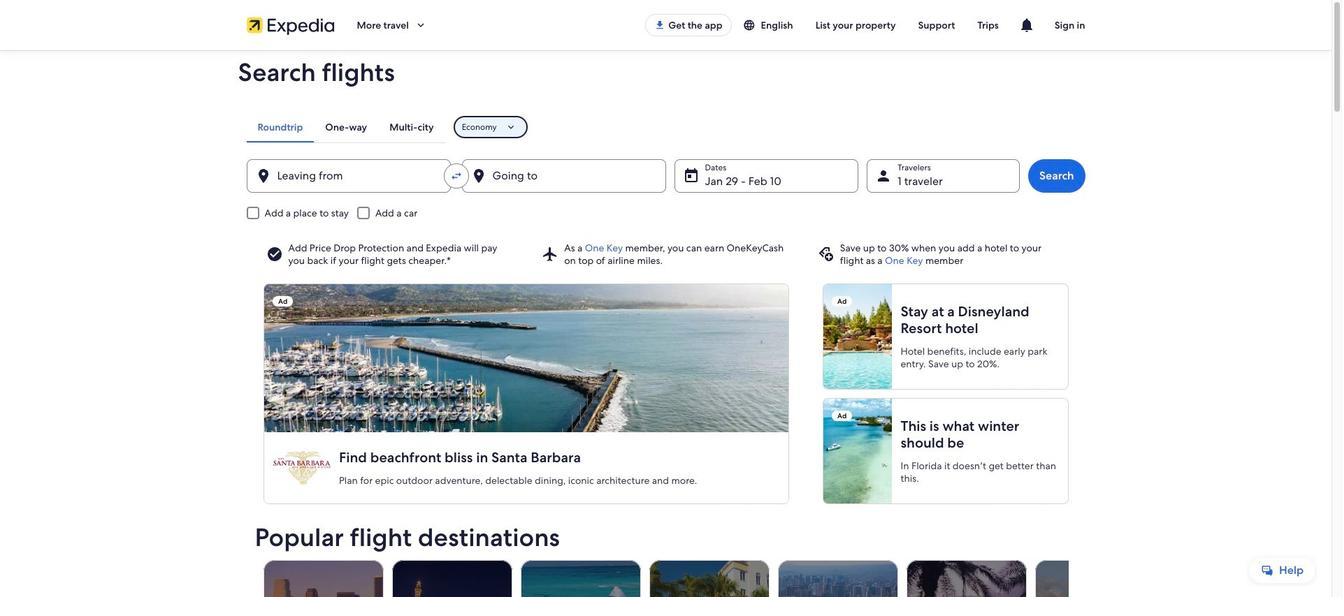 Task type: describe. For each thing, give the bounding box(es) containing it.
los angeles flights image
[[263, 561, 384, 598]]

swap origin and destination values image
[[450, 170, 463, 183]]

communication center icon image
[[1019, 17, 1036, 34]]

miami flights image
[[649, 561, 770, 598]]

cancun flights image
[[521, 561, 641, 598]]

small image
[[743, 19, 761, 31]]



Task type: locate. For each thing, give the bounding box(es) containing it.
main content
[[0, 50, 1332, 598]]

popular flight destinations region
[[247, 524, 1156, 598]]

tab list
[[247, 112, 445, 143]]

las vegas flights image
[[392, 561, 512, 598]]

download the app button image
[[655, 20, 666, 31]]

more travel image
[[415, 19, 427, 31]]

orlando flights image
[[907, 561, 1027, 598]]

honolulu flights image
[[778, 561, 898, 598]]

expedia logo image
[[247, 15, 335, 35]]

new york flights image
[[1035, 561, 1156, 598]]



Task type: vqa. For each thing, say whether or not it's contained in the screenshot.
Cancun Flights IMAGE
yes



